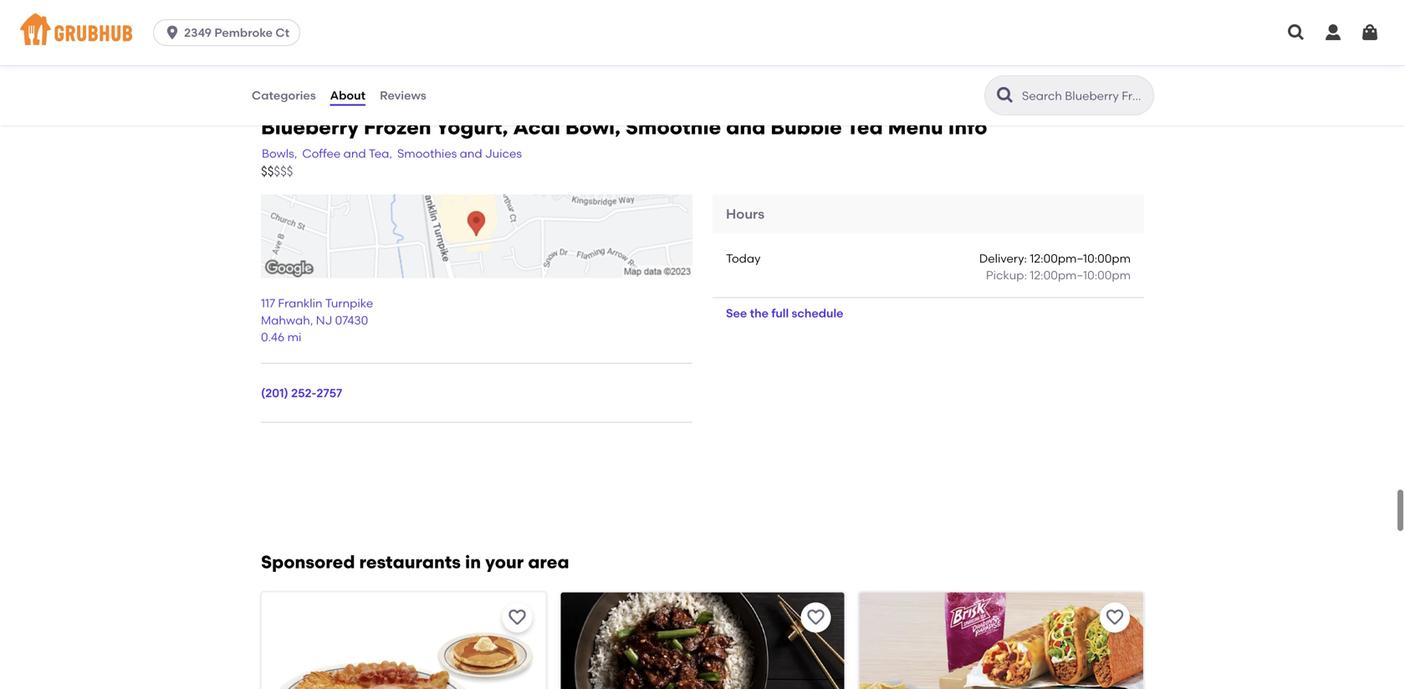 Task type: vqa. For each thing, say whether or not it's contained in the screenshot.
The 'Tangy'
no



Task type: locate. For each thing, give the bounding box(es) containing it.
1 12:00pm–10:00pm from the top
[[1030, 251, 1131, 265]]

and
[[726, 115, 766, 139], [344, 146, 366, 160], [460, 146, 482, 160]]

taco bell logo image
[[860, 593, 1144, 689]]

svg image
[[1287, 23, 1307, 43], [1360, 23, 1380, 43]]

see the full schedule
[[726, 306, 844, 320]]

2 horizontal spatial save this restaurant button
[[1100, 603, 1130, 633]]

2 svg image from the left
[[1360, 23, 1380, 43]]

bowls, coffee and tea, smoothies and juices
[[262, 146, 522, 160]]

0 horizontal spatial save this restaurant image
[[806, 608, 826, 628]]

save this restaurant button for ihop logo
[[502, 603, 532, 633]]

12:00pm–10:00pm
[[1030, 251, 1131, 265], [1030, 268, 1131, 282]]

nj
[[316, 313, 332, 327]]

tea
[[847, 115, 883, 139]]

and left tea,
[[344, 146, 366, 160]]

save this restaurant image
[[507, 608, 527, 628]]

(201)
[[261, 386, 288, 400]]

2 12:00pm–10:00pm from the top
[[1030, 268, 1131, 282]]

2 save this restaurant button from the left
[[801, 603, 831, 633]]

ct
[[276, 26, 289, 40]]

1 horizontal spatial save this restaurant button
[[801, 603, 831, 633]]

coffee
[[302, 146, 341, 160]]

see the full schedule button
[[713, 298, 857, 328]]

categories
[[252, 88, 316, 102]]

2349
[[184, 26, 212, 40]]

117
[[261, 296, 275, 310]]

tea,
[[369, 146, 392, 160]]

(201) 252-2757 button
[[261, 385, 342, 402]]

0 vertical spatial 12:00pm–10:00pm
[[1030, 251, 1131, 265]]

save this restaurant image
[[806, 608, 826, 628], [1105, 608, 1125, 628]]

0 horizontal spatial svg image
[[1287, 23, 1307, 43]]

1 save this restaurant button from the left
[[502, 603, 532, 633]]

12:00pm–10:00pm up pickup: 12:00pm–10:00pm
[[1030, 251, 1131, 265]]

menu
[[888, 115, 943, 139]]

,
[[310, 313, 313, 327]]

$$
[[261, 164, 274, 179]]

svg image
[[1323, 23, 1343, 43], [164, 24, 181, 41]]

and down yogurt,
[[460, 146, 482, 160]]

2 save this restaurant image from the left
[[1105, 608, 1125, 628]]

1 horizontal spatial save this restaurant image
[[1105, 608, 1125, 628]]

see
[[726, 306, 747, 320]]

1 vertical spatial 12:00pm–10:00pm
[[1030, 268, 1131, 282]]

(201) 252-2757
[[261, 386, 342, 400]]

bowls,
[[262, 146, 297, 160]]

1 horizontal spatial svg image
[[1360, 23, 1380, 43]]

0 horizontal spatial svg image
[[164, 24, 181, 41]]

bubble
[[771, 115, 842, 139]]

1 save this restaurant image from the left
[[806, 608, 826, 628]]

12:00pm–10:00pm for delivery: 12:00pm–10:00pm
[[1030, 251, 1131, 265]]

search icon image
[[995, 85, 1016, 105]]

save this restaurant button
[[502, 603, 532, 633], [801, 603, 831, 633], [1100, 603, 1130, 633]]

3 save this restaurant button from the left
[[1100, 603, 1130, 633]]

117 franklin turnpike mahwah , nj 07430 0.46 mi
[[261, 296, 373, 344]]

1 horizontal spatial and
[[460, 146, 482, 160]]

2 horizontal spatial and
[[726, 115, 766, 139]]

2349 pembroke ct
[[184, 26, 289, 40]]

0.46
[[261, 330, 285, 344]]

pickup:
[[986, 268, 1027, 282]]

Search Blueberry Frozen Yogurt, Acai Bowl, Smoothie and Bubble Tea  search field
[[1021, 88, 1149, 104]]

pembroke
[[214, 26, 273, 40]]

and left bubble
[[726, 115, 766, 139]]

bowls, button
[[261, 144, 298, 163]]

full
[[772, 306, 789, 320]]

area
[[528, 552, 569, 573]]

smoothie
[[626, 115, 721, 139]]

0 horizontal spatial save this restaurant button
[[502, 603, 532, 633]]

blueberry
[[261, 115, 359, 139]]

12:00pm–10:00pm down delivery: 12:00pm–10:00pm
[[1030, 268, 1131, 282]]

smoothies
[[397, 146, 457, 160]]

main navigation navigation
[[0, 0, 1405, 65]]



Task type: describe. For each thing, give the bounding box(es) containing it.
reviews
[[380, 88, 426, 102]]

save this restaurant image for p.f. chang's logo
[[806, 608, 826, 628]]

about
[[330, 88, 366, 102]]

turnpike
[[325, 296, 373, 310]]

0 horizontal spatial and
[[344, 146, 366, 160]]

hours
[[726, 206, 765, 222]]

1 horizontal spatial svg image
[[1323, 23, 1343, 43]]

your
[[485, 552, 524, 573]]

save this restaurant button for p.f. chang's logo
[[801, 603, 831, 633]]

ihop logo image
[[262, 593, 546, 689]]

reviews button
[[379, 65, 427, 125]]

252-
[[291, 386, 317, 400]]

bowl,
[[565, 115, 621, 139]]

p.f. chang's logo image
[[561, 593, 845, 689]]

info
[[948, 115, 988, 139]]

frozen
[[364, 115, 431, 139]]

2349 pembroke ct button
[[153, 19, 307, 46]]

save this restaurant button for 'taco bell logo'
[[1100, 603, 1130, 633]]

coffee and tea, button
[[301, 144, 393, 163]]

schedule
[[792, 306, 844, 320]]

smoothies and juices button
[[396, 144, 523, 163]]

blueberry frozen yogurt, acai bowl, smoothie and bubble tea  menu info
[[261, 115, 988, 139]]

mi
[[287, 330, 301, 344]]

sponsored restaurants in your area
[[261, 552, 569, 573]]

franklin
[[278, 296, 323, 310]]

acai
[[513, 115, 560, 139]]

about button
[[329, 65, 366, 125]]

$$$$$
[[261, 164, 293, 179]]

categories button
[[251, 65, 317, 125]]

today
[[726, 251, 761, 265]]

save this restaurant image for 'taco bell logo'
[[1105, 608, 1125, 628]]

2757
[[317, 386, 342, 400]]

delivery: 12:00pm–10:00pm
[[979, 251, 1131, 265]]

1 svg image from the left
[[1287, 23, 1307, 43]]

svg image inside 2349 pembroke ct button
[[164, 24, 181, 41]]

in
[[465, 552, 481, 573]]

sponsored
[[261, 552, 355, 573]]

12:00pm–10:00pm for pickup: 12:00pm–10:00pm
[[1030, 268, 1131, 282]]

juices
[[485, 146, 522, 160]]

mahwah
[[261, 313, 310, 327]]

restaurants
[[359, 552, 461, 573]]

the
[[750, 306, 769, 320]]

yogurt,
[[436, 115, 508, 139]]

07430
[[335, 313, 368, 327]]

pickup: 12:00pm–10:00pm
[[986, 268, 1131, 282]]

delivery:
[[979, 251, 1027, 265]]



